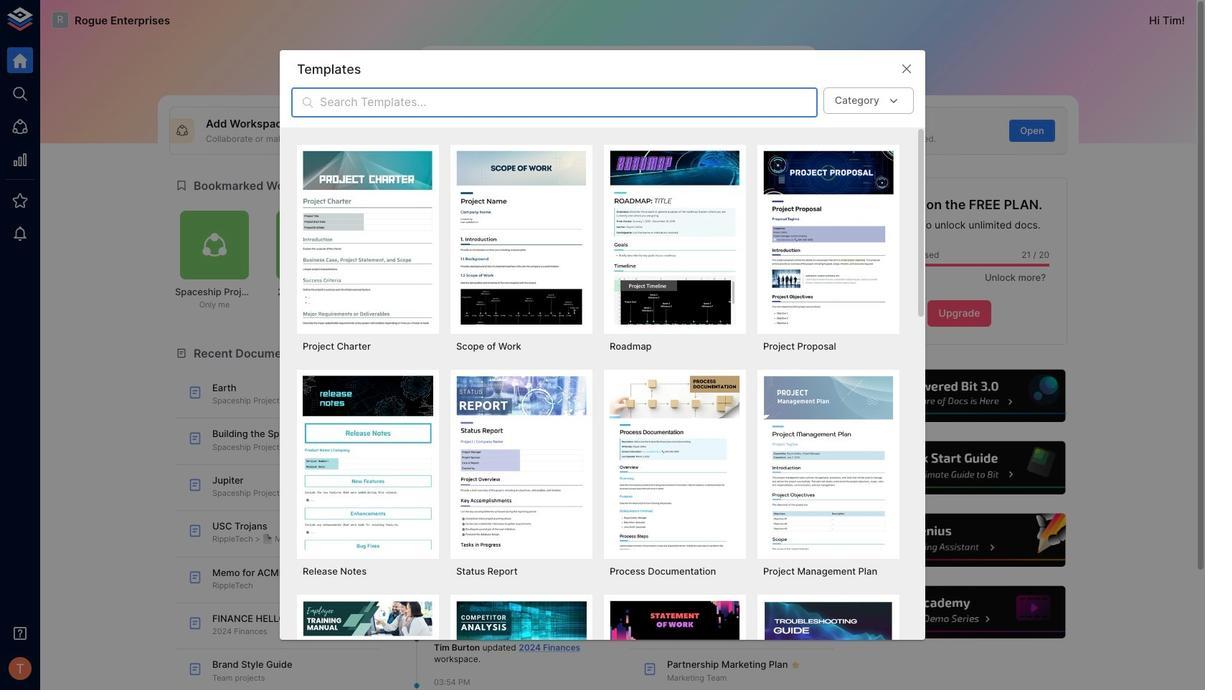 Task type: locate. For each thing, give the bounding box(es) containing it.
employee training manual image
[[303, 601, 433, 691]]

Search Templates... text field
[[320, 88, 818, 118]]

process documentation image
[[610, 376, 740, 550]]

1 help image from the top
[[851, 368, 1067, 425]]

dialog
[[280, 50, 925, 691]]

project charter image
[[303, 151, 433, 325]]

scope of work image
[[456, 151, 587, 325]]

help image
[[851, 368, 1067, 425], [851, 440, 1067, 497], [851, 512, 1067, 569], [851, 585, 1067, 642]]



Task type: vqa. For each thing, say whether or not it's contained in the screenshot.
DOCUMENTS at the bottom left of the page
no



Task type: describe. For each thing, give the bounding box(es) containing it.
project management plan image
[[763, 376, 894, 550]]

4 help image from the top
[[851, 585, 1067, 642]]

statement of work image
[[610, 601, 740, 691]]

competitor research report image
[[456, 601, 587, 691]]

2 help image from the top
[[851, 440, 1067, 497]]

project proposal image
[[763, 151, 894, 325]]

status report image
[[456, 376, 587, 550]]

troubleshooting guide image
[[763, 601, 894, 691]]

3 help image from the top
[[851, 512, 1067, 569]]

release notes image
[[303, 376, 433, 550]]

roadmap image
[[610, 151, 740, 325]]



